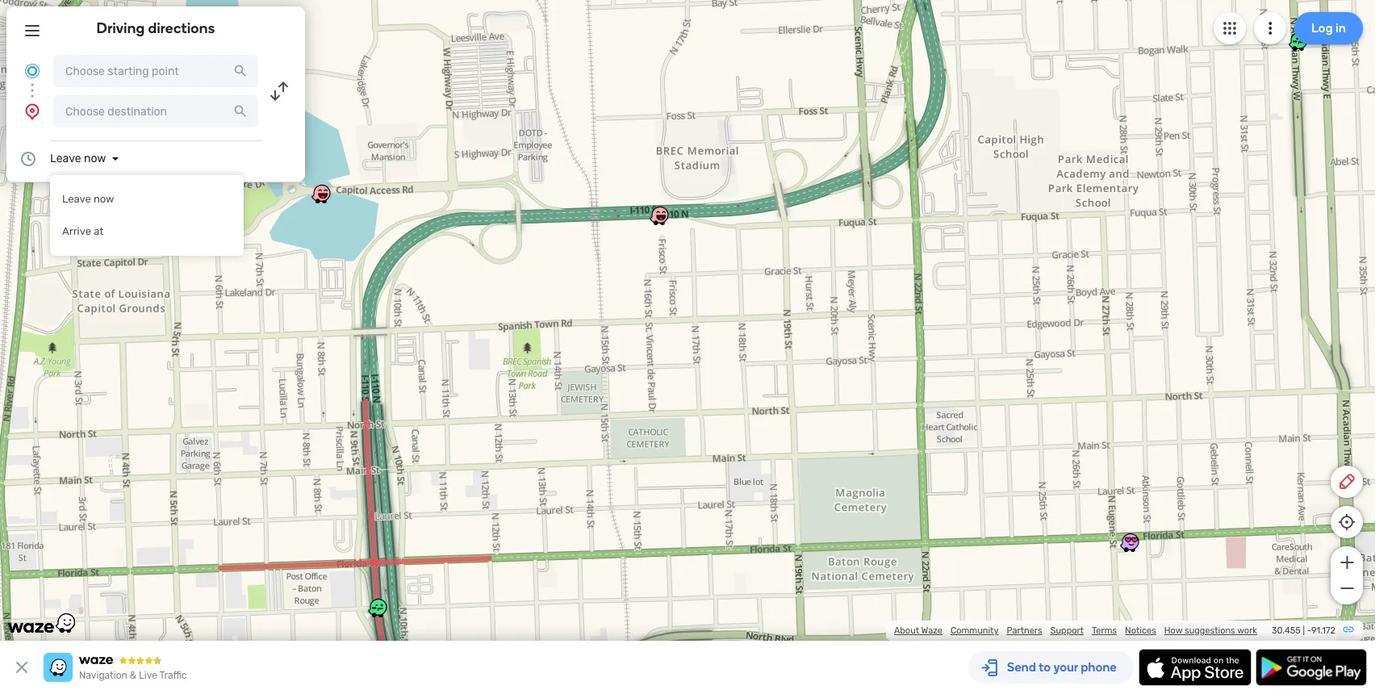 Task type: describe. For each thing, give the bounding box(es) containing it.
how
[[1165, 626, 1183, 636]]

community
[[951, 626, 999, 636]]

partners link
[[1007, 626, 1043, 636]]

arrive
[[62, 225, 91, 237]]

notices link
[[1125, 626, 1157, 636]]

navigation
[[79, 670, 127, 681]]

Choose starting point text field
[[53, 55, 258, 87]]

directions
[[148, 19, 215, 37]]

30.455 | -91.172
[[1272, 626, 1336, 636]]

notices
[[1125, 626, 1157, 636]]

&
[[130, 670, 137, 681]]

community link
[[951, 626, 999, 636]]

-
[[1308, 626, 1312, 636]]

arrive at
[[62, 225, 104, 237]]

location image
[[23, 102, 42, 121]]

current location image
[[23, 61, 42, 81]]

0 vertical spatial now
[[84, 152, 106, 165]]

about waze link
[[894, 626, 943, 636]]

partners
[[1007, 626, 1043, 636]]

|
[[1303, 626, 1305, 636]]

leave inside option
[[62, 193, 91, 205]]

x image
[[12, 658, 31, 677]]



Task type: vqa. For each thing, say whether or not it's contained in the screenshot.
the community link
yes



Task type: locate. For each thing, give the bounding box(es) containing it.
now up at
[[94, 193, 114, 205]]

leave
[[50, 152, 81, 165], [62, 193, 91, 205]]

zoom in image
[[1337, 553, 1357, 572]]

waze
[[922, 626, 943, 636]]

driving
[[97, 19, 145, 37]]

pencil image
[[1338, 472, 1357, 492]]

leave up arrive
[[62, 193, 91, 205]]

navigation & live traffic
[[79, 670, 187, 681]]

now inside the leave now option
[[94, 193, 114, 205]]

work
[[1238, 626, 1258, 636]]

now up the leave now option
[[84, 152, 106, 165]]

live
[[139, 670, 157, 681]]

Choose destination text field
[[53, 95, 258, 128]]

at
[[94, 225, 104, 237]]

how suggestions work link
[[1165, 626, 1258, 636]]

suggestions
[[1185, 626, 1236, 636]]

support
[[1051, 626, 1084, 636]]

1 vertical spatial leave now
[[62, 193, 114, 205]]

about
[[894, 626, 920, 636]]

91.172
[[1312, 626, 1336, 636]]

link image
[[1343, 623, 1355, 636]]

leave now right clock icon
[[50, 152, 106, 165]]

leave right clock icon
[[50, 152, 81, 165]]

terms link
[[1092, 626, 1117, 636]]

leave now up the "arrive at"
[[62, 193, 114, 205]]

0 vertical spatial leave
[[50, 152, 81, 165]]

1 vertical spatial now
[[94, 193, 114, 205]]

driving directions
[[97, 19, 215, 37]]

30.455
[[1272, 626, 1301, 636]]

traffic
[[159, 670, 187, 681]]

about waze community partners support terms notices how suggestions work
[[894, 626, 1258, 636]]

leave now option
[[50, 183, 244, 216]]

support link
[[1051, 626, 1084, 636]]

zoom out image
[[1337, 579, 1357, 598]]

terms
[[1092, 626, 1117, 636]]

0 vertical spatial leave now
[[50, 152, 106, 165]]

now
[[84, 152, 106, 165], [94, 193, 114, 205]]

leave now inside option
[[62, 193, 114, 205]]

clock image
[[19, 149, 38, 169]]

arrive at option
[[50, 216, 244, 248]]

leave now
[[50, 152, 106, 165], [62, 193, 114, 205]]

1 vertical spatial leave
[[62, 193, 91, 205]]



